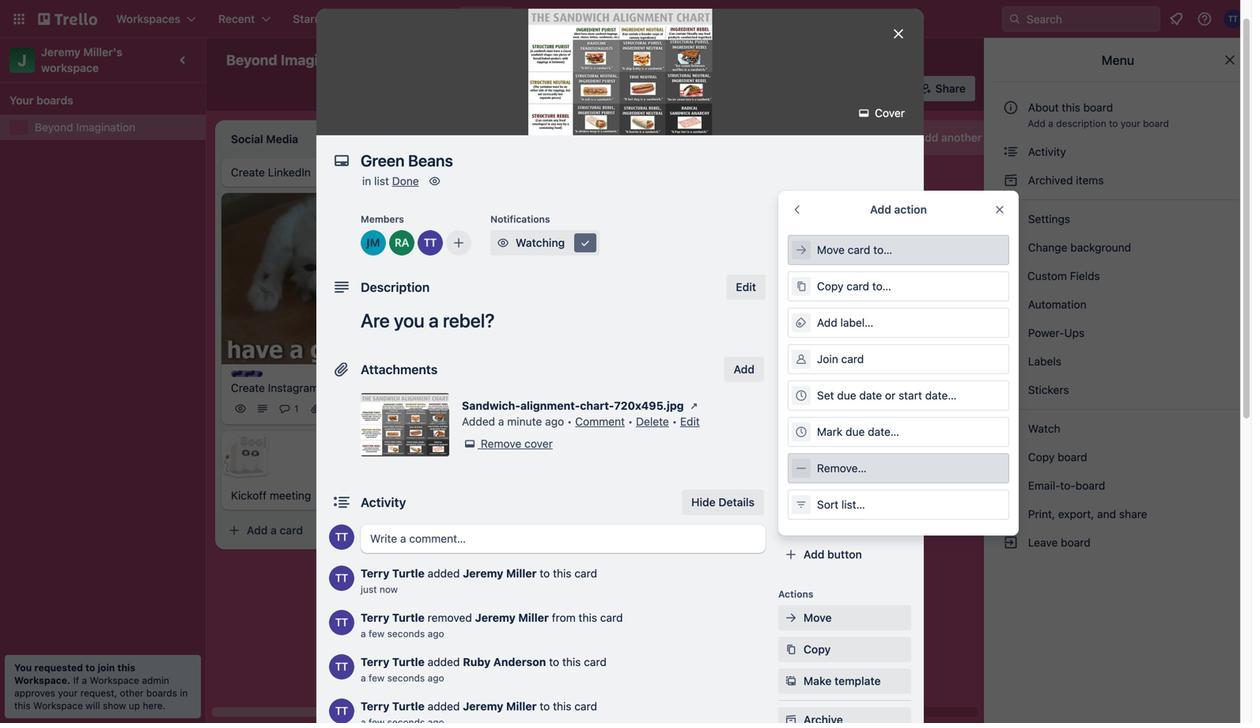 Task type: locate. For each thing, give the bounding box(es) containing it.
ago down removed
[[428, 628, 444, 640]]

0 vertical spatial to…
[[874, 243, 893, 256]]

a few seconds ago link down removed
[[361, 673, 444, 684]]

0 vertical spatial move
[[818, 243, 845, 256]]

board up the 'print, export, and share'
[[1076, 479, 1106, 492]]

move card to… button
[[788, 235, 1010, 265]]

sm image inside stickers link
[[1004, 382, 1019, 398]]

1 vertical spatial custom fields
[[804, 388, 879, 401]]

1 horizontal spatial labels link
[[994, 349, 1243, 374]]

ago up terry turtle added jeremy miller to this card at the bottom
[[428, 673, 444, 684]]

checklist link
[[779, 287, 912, 313]]

jeremy miller (jeremymiller198) image up comment 'link'
[[602, 383, 621, 402]]

are
[[361, 309, 390, 332]]

turtle inside terry turtle added jeremy miller to this card just now
[[392, 567, 425, 580]]

seconds up terry turtle added jeremy miller to this card at the bottom
[[388, 673, 425, 684]]

2 added from the top
[[428, 656, 460, 669]]

template
[[835, 675, 881, 688]]

move inside "button"
[[818, 243, 845, 256]]

1 horizontal spatial custom fields
[[1028, 270, 1101, 283]]

workspace down approves
[[33, 700, 83, 712]]

0 vertical spatial beyond imagination
[[226, 51, 361, 68]]

1 down beans
[[744, 367, 748, 378]]

instagram
[[268, 382, 319, 395]]

remove cover
[[481, 437, 553, 450]]

0 vertical spatial miller
[[506, 567, 537, 580]]

boards down the admin
[[146, 688, 177, 699]]

ruby anderson (rubyanderson7) image up the set
[[826, 363, 845, 382]]

to… inside move card to… "button"
[[874, 243, 893, 256]]

sandwich-
[[462, 399, 521, 412]]

custom fields down change background
[[1028, 270, 1101, 283]]

terry inside the terry turtle added ruby anderson to this card a few seconds ago
[[361, 656, 390, 669]]

1 horizontal spatial beyond imagination
[[226, 51, 361, 68]]

sm image inside copy "link"
[[784, 642, 799, 658]]

sm image for leave board link
[[1004, 535, 1019, 551]]

export,
[[1059, 508, 1095, 521]]

2 terry from the top
[[361, 611, 390, 624]]

Board name text field
[[218, 47, 369, 73]]

list
[[985, 131, 1001, 144], [374, 175, 389, 188]]

1 horizontal spatial beyond
[[226, 51, 278, 68]]

beyond
[[226, 51, 278, 68], [35, 121, 73, 134]]

create inside create instagram link
[[231, 382, 265, 395]]

in inside "if a workspace admin approves your request, other boards in this workspace will show up here."
[[180, 688, 188, 699]]

jeremy down terry turtle added jeremy miller to this card just now
[[475, 611, 516, 624]]

automation
[[700, 82, 760, 95], [1026, 298, 1087, 311], [779, 492, 833, 503]]

your up activity link
[[1121, 118, 1141, 129]]

sm image inside archived items link
[[1004, 173, 1019, 188]]

0 vertical spatial a few seconds ago link
[[361, 628, 444, 640]]

copy board
[[1026, 451, 1088, 464]]

1 terry from the top
[[361, 567, 390, 580]]

2 vertical spatial copy
[[804, 643, 831, 656]]

make template
[[804, 675, 881, 688]]

your inside "if a workspace admin approves your request, other boards in this workspace will show up here."
[[58, 688, 78, 699]]

1 vertical spatial added
[[428, 656, 460, 669]]

1 a few seconds ago link from the top
[[361, 628, 444, 640]]

list inside add another list button
[[985, 131, 1001, 144]]

0 horizontal spatial list
[[374, 175, 389, 188]]

sm image for move link at the right of page
[[784, 610, 799, 626]]

fields left or
[[848, 388, 879, 401]]

power- left mark
[[779, 429, 812, 440]]

2 seconds from the top
[[388, 673, 425, 684]]

other
[[120, 688, 144, 699]]

share
[[936, 82, 966, 95]]

0 vertical spatial fields
[[1071, 270, 1101, 283]]

0 horizontal spatial activity
[[361, 495, 406, 510]]

list right another
[[985, 131, 1001, 144]]

to inside terry turtle added jeremy miller to this card just now
[[540, 567, 550, 580]]

1 vertical spatial move
[[804, 611, 832, 624]]

to up activity link
[[1110, 118, 1119, 129]]

0 horizontal spatial custom
[[804, 388, 845, 401]]

create inside create linkedin link
[[231, 166, 265, 179]]

jeremy miller (jeremymiller198) image
[[361, 230, 386, 256], [848, 363, 867, 382]]

jeremy miller (jeremymiller198) image up cover 'link'
[[866, 78, 889, 100]]

sm image inside checklist link
[[784, 292, 799, 308]]

sm image for "settings" 'link' in the right of the page
[[1004, 211, 1019, 227]]

terry inside terry turtle added jeremy miller to this card just now
[[361, 567, 390, 580]]

beyond imagination
[[226, 51, 361, 68], [35, 121, 135, 134]]

1 vertical spatial labels
[[1026, 355, 1062, 368]]

sm image inside automation link
[[1004, 297, 1019, 313]]

copy for copy board
[[1029, 451, 1055, 464]]

share
[[1120, 508, 1148, 521]]

0 horizontal spatial date…
[[868, 425, 900, 438]]

1 horizontal spatial add a card
[[472, 423, 528, 436]]

miller down anderson
[[506, 700, 537, 713]]

1 vertical spatial workspace
[[33, 700, 83, 712]]

2 horizontal spatial automation
[[1026, 298, 1087, 311]]

ago inside terry turtle removed jeremy miller from this card a few seconds ago
[[428, 628, 444, 640]]

0 horizontal spatial edit
[[681, 415, 700, 428]]

3 added from the top
[[428, 700, 460, 713]]

0 horizontal spatial jeremy miller (jeremymiller198) image
[[399, 399, 418, 418]]

jeremy up the workspace
[[41, 46, 81, 59]]

members link
[[779, 224, 912, 249]]

return to previous screen image
[[791, 203, 804, 216]]

beans
[[715, 345, 746, 358]]

ups inside 'link'
[[865, 452, 886, 465]]

your down if
[[58, 688, 78, 699]]

add button
[[725, 357, 765, 382]]

to… up the copy card to… button
[[874, 243, 893, 256]]

add down checklist at top right
[[818, 316, 838, 329]]

0 horizontal spatial automation
[[700, 82, 760, 95]]

miller down write a comment text field
[[506, 567, 537, 580]]

create from template… image
[[855, 402, 867, 415], [630, 423, 643, 436], [405, 525, 418, 537]]

sm image inside leave board link
[[1004, 535, 1019, 551]]

1 vertical spatial labels link
[[994, 349, 1243, 374]]

custom
[[1028, 270, 1068, 283], [804, 388, 845, 401]]

1 vertical spatial automation
[[1026, 298, 1087, 311]]

add a card down kickoff meeting
[[247, 524, 303, 537]]

added up removed
[[428, 567, 460, 580]]

1 added from the top
[[428, 567, 460, 580]]

0 vertical spatial copy
[[818, 280, 844, 293]]

1 vertical spatial your
[[58, 688, 78, 699]]

sm image inside power-ups link
[[1004, 325, 1019, 341]]

2 vertical spatial create from template… image
[[405, 525, 418, 537]]

add up edit "link"
[[697, 402, 717, 415]]

sm image for the left labels link
[[784, 260, 799, 276]]

ruby anderson (rubyanderson7) image
[[887, 78, 909, 100], [389, 230, 415, 256], [826, 363, 845, 382], [624, 383, 643, 402]]

share button
[[914, 76, 976, 101]]

add down the about
[[1028, 118, 1046, 129]]

add action
[[871, 203, 928, 216]]

0 horizontal spatial beyond
[[35, 121, 73, 134]]

add up remove on the bottom left
[[472, 423, 493, 436]]

few inside terry turtle removed jeremy miller from this card a few seconds ago
[[369, 628, 385, 640]]

1 vertical spatial create
[[231, 382, 265, 395]]

archived
[[1029, 174, 1074, 187]]

sm image inside copy board link
[[1004, 450, 1019, 465]]

edit up beans
[[736, 281, 757, 294]]

leave board
[[1026, 536, 1091, 549]]

to left the join
[[85, 662, 95, 674]]

custom fields button down 'change background' link
[[994, 264, 1243, 289]]

social media
[[804, 516, 870, 530]]

2 vertical spatial ago
[[428, 673, 444, 684]]

0 vertical spatial create from template… image
[[855, 402, 867, 415]]

sm image inside move link
[[784, 610, 799, 626]]

added
[[462, 415, 496, 428]]

labels up checklist at top right
[[804, 262, 838, 275]]

turtle inside terry turtle removed jeremy miller from this card a few seconds ago
[[392, 611, 425, 624]]

add button button
[[779, 542, 912, 568]]

2 vertical spatial automation
[[779, 492, 833, 503]]

custom down attachment in the right of the page
[[804, 388, 845, 401]]

1 vertical spatial custom
[[804, 388, 845, 401]]

2 horizontal spatial create from template… image
[[855, 402, 867, 415]]

sm image for email-to-board link
[[1004, 478, 1019, 494]]

0 horizontal spatial in
[[180, 688, 188, 699]]

automation button
[[678, 76, 770, 101]]

0 horizontal spatial custom fields button
[[779, 387, 912, 403]]

members up the move card to…
[[804, 230, 853, 243]]

seconds
[[388, 628, 425, 640], [388, 673, 425, 684]]

sm image inside the print, export, and share link
[[1004, 507, 1019, 522]]

this inside terry turtle removed jeremy miller from this card a few seconds ago
[[579, 611, 598, 624]]

2 vertical spatial added
[[428, 700, 460, 713]]

0 horizontal spatial your
[[58, 688, 78, 699]]

2 horizontal spatial add a card
[[697, 402, 753, 415]]

board down export,
[[1062, 536, 1091, 549]]

board link
[[537, 47, 604, 73]]

jeremy down the terry turtle added ruby anderson to this card a few seconds ago
[[463, 700, 504, 713]]

added inside the terry turtle added ruby anderson to this card a few seconds ago
[[428, 656, 460, 669]]

fields down change background
[[1071, 270, 1101, 283]]

add left button
[[804, 548, 825, 561]]

1 vertical spatial add a card
[[472, 423, 528, 436]]

ups down mark due date… at the right of the page
[[865, 452, 886, 465]]

2 a few seconds ago link from the top
[[361, 673, 444, 684]]

0 vertical spatial due
[[838, 389, 857, 402]]

1 few from the top
[[369, 628, 385, 640]]

custom fields button down "attachment" button
[[779, 387, 912, 403]]

copy card to… button
[[788, 271, 1010, 302]]

copy up email-
[[1029, 451, 1055, 464]]

add a card for add a card 'button' corresponding to the topmost the create from template… image
[[697, 402, 753, 415]]

to… down move card to… "button"
[[873, 280, 892, 293]]

1 vertical spatial miller
[[519, 611, 549, 624]]

Search field
[[1022, 7, 1160, 31]]

power- up the stickers
[[1029, 326, 1065, 340]]

few for removed
[[369, 628, 385, 640]]

2 vertical spatial power-ups
[[779, 429, 830, 440]]

sm image
[[427, 173, 443, 189], [1004, 211, 1019, 227], [784, 260, 799, 276], [784, 292, 799, 308], [1004, 354, 1019, 370], [1004, 382, 1019, 398], [1004, 450, 1019, 465], [1004, 507, 1019, 522], [1004, 535, 1019, 551], [784, 610, 799, 626], [784, 642, 799, 658]]

1 turtle from the top
[[392, 567, 425, 580]]

in right other
[[180, 688, 188, 699]]

custom fields button for menu
[[994, 264, 1243, 289]]

0 horizontal spatial custom fields
[[804, 388, 879, 401]]

your inside about this board add a description to your board
[[1121, 118, 1141, 129]]

0 horizontal spatial fields
[[848, 388, 879, 401]]

add a card button down the "alignment-"
[[446, 417, 624, 442]]

jeremy inside terry turtle removed jeremy miller from this card a few seconds ago
[[475, 611, 516, 624]]

labels link down members link
[[779, 256, 912, 281]]

4 terry from the top
[[361, 700, 390, 713]]

move down actions
[[804, 611, 832, 624]]

2 horizontal spatial add a card button
[[671, 396, 848, 421]]

add a card button down kickoff meeting link
[[222, 518, 399, 544]]

2 turtle from the top
[[392, 611, 425, 624]]

1 horizontal spatial labels
[[1026, 355, 1062, 368]]

remove…
[[818, 462, 867, 475]]

date… inside set due date or start date… button
[[926, 389, 957, 402]]

copy inside "link"
[[804, 643, 831, 656]]

seconds for removed
[[388, 628, 425, 640]]

added left the ruby
[[428, 656, 460, 669]]

None text field
[[353, 146, 875, 175]]

added inside terry turtle added jeremy miller to this card just now
[[428, 567, 460, 580]]

seconds down now
[[388, 628, 425, 640]]

1 vertical spatial copy
[[1029, 451, 1055, 464]]

boards
[[36, 94, 73, 107], [146, 688, 177, 699]]

2 few from the top
[[369, 673, 385, 684]]

0 vertical spatial labels
[[804, 262, 838, 275]]

green
[[681, 345, 712, 358]]

1 vertical spatial a few seconds ago link
[[361, 673, 444, 684]]

to-
[[1061, 479, 1076, 492]]

labels link down power-ups link
[[994, 349, 1243, 374]]

add another list
[[918, 131, 1001, 144]]

2 create from the top
[[231, 382, 265, 395]]

members down in list done
[[361, 214, 404, 225]]

few inside the terry turtle added ruby anderson to this card a few seconds ago
[[369, 673, 385, 684]]

jeremy for terry turtle removed jeremy miller from this card a few seconds ago
[[475, 611, 516, 624]]

ago inside the terry turtle added ruby anderson to this card a few seconds ago
[[428, 673, 444, 684]]

to… for copy card to…
[[873, 280, 892, 293]]

you requested to join this workspace.
[[14, 662, 135, 686]]

add a card button down add button
[[671, 396, 848, 421]]

list left done link
[[374, 175, 389, 188]]

terry turtle (terryturtle) image
[[418, 230, 443, 256], [579, 383, 598, 402], [329, 566, 355, 591], [329, 610, 355, 636]]

sandwich-alignment-chart-720x495.jpg
[[462, 399, 684, 412]]

due inside button
[[846, 425, 865, 438]]

jeremy miller (jeremymiller198) image
[[866, 78, 889, 100], [602, 383, 621, 402], [399, 399, 418, 418]]

watching button
[[491, 230, 600, 256]]

board up activity link
[[1144, 118, 1170, 129]]

sm image for make template link in the bottom of the page
[[784, 674, 799, 689]]

to down anderson
[[540, 700, 550, 713]]

sm image inside "settings" 'link'
[[1004, 211, 1019, 227]]

move up copy card to… at the top right of the page
[[818, 243, 845, 256]]

ruby anderson (rubyanderson7) image up "delete" at right bottom
[[624, 383, 643, 402]]

1 seconds from the top
[[388, 628, 425, 640]]

0 vertical spatial boards
[[36, 94, 73, 107]]

power-ups up the stickers
[[1026, 326, 1088, 340]]

1 vertical spatial beyond
[[35, 121, 73, 134]]

jeremy miller (jeremymiller198) image down the 'attachments'
[[399, 399, 418, 418]]

0 vertical spatial automation
[[700, 82, 760, 95]]

add to card
[[779, 207, 833, 218]]

alignment-
[[521, 399, 580, 412]]

turtle inside the terry turtle added ruby anderson to this card a few seconds ago
[[392, 656, 425, 669]]

ago for jeremy miller
[[428, 628, 444, 640]]

1 vertical spatial date…
[[868, 425, 900, 438]]

1 vertical spatial members
[[804, 230, 853, 243]]

a inside the terry turtle added ruby anderson to this card a few seconds ago
[[361, 673, 366, 684]]

3 turtle from the top
[[392, 656, 425, 669]]

sm image for archived items link at the top
[[1004, 173, 1019, 188]]

to up members link
[[800, 207, 809, 218]]

miller left from
[[519, 611, 549, 624]]

miller inside terry turtle added jeremy miller to this card just now
[[506, 567, 537, 580]]

to right anderson
[[549, 656, 560, 669]]

ups
[[645, 82, 665, 95], [1065, 326, 1085, 340], [812, 429, 830, 440], [865, 452, 886, 465]]

sm image inside members link
[[784, 229, 799, 245]]

board up to-
[[1058, 451, 1088, 464]]

to inside you requested to join this workspace.
[[85, 662, 95, 674]]

terry inside terry turtle removed jeremy miller from this card a few seconds ago
[[361, 611, 390, 624]]

sm image inside cover 'link'
[[857, 105, 872, 121]]

1 horizontal spatial fields
[[1071, 270, 1101, 283]]

fields for add to card
[[848, 388, 879, 401]]

1 vertical spatial imagination
[[76, 121, 135, 134]]

search image
[[1009, 13, 1022, 25]]

0 vertical spatial list
[[985, 131, 1001, 144]]

create left linkedin
[[231, 166, 265, 179]]

to… for move card to…
[[874, 243, 893, 256]]

1 vertical spatial list
[[374, 175, 389, 188]]

sm image
[[678, 76, 700, 98], [857, 105, 872, 121], [1004, 144, 1019, 160], [1004, 173, 1019, 188], [784, 229, 799, 245], [495, 235, 511, 251], [578, 235, 594, 251], [1004, 297, 1019, 313], [1004, 325, 1019, 341], [687, 398, 703, 414], [1004, 421, 1019, 437], [462, 436, 478, 452], [1004, 478, 1019, 494], [784, 674, 799, 689], [784, 712, 799, 723]]

power- down mark due date… at the right of the page
[[828, 452, 865, 465]]

seconds inside terry turtle removed jeremy miller from this card a few seconds ago
[[388, 628, 425, 640]]

4 turtle from the top
[[392, 700, 425, 713]]

0 vertical spatial custom fields button
[[994, 264, 1243, 289]]

customize views image
[[612, 52, 628, 68]]

comment
[[576, 415, 625, 428]]

sm image inside email-to-board link
[[1004, 478, 1019, 494]]

0 vertical spatial 1
[[744, 367, 748, 378]]

a
[[1049, 118, 1054, 129], [429, 309, 439, 332], [720, 402, 727, 415], [499, 415, 505, 428], [496, 423, 502, 436], [271, 524, 277, 537], [361, 628, 366, 640], [361, 673, 366, 684], [82, 675, 87, 686]]

sm image inside make template link
[[784, 674, 799, 689]]

0 horizontal spatial create from template… image
[[405, 525, 418, 537]]

sm image inside automation button
[[678, 76, 700, 98]]

1 horizontal spatial boards
[[146, 688, 177, 699]]

seconds for added
[[388, 673, 425, 684]]

edit right "delete" at right bottom
[[681, 415, 700, 428]]

join card
[[818, 353, 865, 366]]

added for jeremy miller
[[428, 567, 460, 580]]

1 horizontal spatial date…
[[926, 389, 957, 402]]

due right the set
[[838, 389, 857, 402]]

miller inside terry turtle removed jeremy miller from this card a few seconds ago
[[519, 611, 549, 624]]

to down write a comment text field
[[540, 567, 550, 580]]

boards inside "if a workspace admin approves your request, other boards in this workspace will show up here."
[[146, 688, 177, 699]]

terry turtle (terryturtle) image
[[1224, 9, 1243, 28], [846, 78, 868, 100], [804, 363, 823, 382], [377, 399, 396, 418], [329, 525, 355, 550], [329, 655, 355, 680], [329, 699, 355, 723]]

0 horizontal spatial members
[[361, 214, 404, 225]]

join
[[98, 662, 115, 674]]

sm image for power-ups link
[[1004, 325, 1019, 341]]

1 vertical spatial 1
[[294, 403, 299, 415]]

create
[[231, 166, 265, 179], [231, 382, 265, 395]]

0 vertical spatial custom
[[1028, 270, 1068, 283]]

Write a comment text field
[[361, 525, 766, 553]]

add down mark
[[804, 452, 825, 465]]

your
[[1121, 118, 1141, 129], [58, 688, 78, 699]]

add a card button
[[671, 396, 848, 421], [446, 417, 624, 442], [222, 518, 399, 544]]

chart-
[[580, 399, 615, 412]]

a inside about this board add a description to your board
[[1049, 118, 1054, 129]]

delete link
[[636, 415, 669, 428]]

attachment
[[804, 357, 865, 370]]

a inside terry turtle removed jeremy miller from this card a few seconds ago
[[361, 628, 366, 640]]

sm image for the bottommost labels link
[[1004, 354, 1019, 370]]

this
[[1062, 101, 1081, 114], [553, 567, 572, 580], [579, 611, 598, 624], [563, 656, 581, 669], [117, 662, 135, 674], [553, 700, 572, 713], [14, 700, 31, 712]]

add label…
[[818, 316, 874, 329]]

this inside "if a workspace admin approves your request, other boards in this workspace will show up here."
[[14, 700, 31, 712]]

stickers link
[[994, 378, 1243, 403]]

sm image inside watch link
[[1004, 421, 1019, 437]]

comment link
[[576, 415, 625, 428]]

email-to-board
[[1026, 479, 1106, 492]]

labels up the stickers
[[1026, 355, 1062, 368]]

1 horizontal spatial power-ups
[[779, 429, 830, 440]]

create for create linkedin
[[231, 166, 265, 179]]

add up members link
[[779, 207, 797, 218]]

power-ups down customize views icon
[[607, 82, 665, 95]]

1 horizontal spatial your
[[1121, 118, 1141, 129]]

0 vertical spatial members
[[361, 214, 404, 225]]

description
[[1057, 118, 1107, 129]]

add a card for the middle the create from template… image add a card 'button'
[[472, 423, 528, 436]]

power-ups down the set
[[779, 429, 830, 440]]

copy inside button
[[818, 280, 844, 293]]

approves
[[14, 688, 55, 699]]

card inside terry turtle added jeremy miller to this card just now
[[575, 567, 598, 580]]

0 vertical spatial custom fields
[[1028, 270, 1101, 283]]

custom fields button
[[994, 264, 1243, 289], [779, 387, 912, 403]]

primary element
[[0, 0, 1253, 38]]

seconds inside the terry turtle added ruby anderson to this card a few seconds ago
[[388, 673, 425, 684]]

1 down instagram
[[294, 403, 299, 415]]

1 vertical spatial ago
[[428, 628, 444, 640]]

added down the terry turtle added ruby anderson to this card a few seconds ago
[[428, 700, 460, 713]]

0 horizontal spatial imagination
[[76, 121, 135, 134]]

green beans
[[681, 345, 746, 358]]

1 horizontal spatial in
[[363, 175, 371, 188]]

sm image for remove cover link
[[462, 436, 478, 452]]

ups left automation button
[[645, 82, 665, 95]]

boards right "your"
[[36, 94, 73, 107]]

jeremy miller (jeremymiller198) image up date
[[848, 363, 867, 382]]

0 vertical spatial add a card
[[697, 402, 753, 415]]

0 vertical spatial create
[[231, 166, 265, 179]]

1 vertical spatial seconds
[[388, 673, 425, 684]]

mark
[[818, 425, 843, 438]]

power-ups inside button
[[607, 82, 665, 95]]

copy up checklist at top right
[[818, 280, 844, 293]]

1 horizontal spatial list
[[985, 131, 1001, 144]]

create linkedin link
[[231, 165, 415, 180]]

custom down the change
[[1028, 270, 1068, 283]]

0 horizontal spatial add a card button
[[222, 518, 399, 544]]

1 vertical spatial custom fields button
[[779, 387, 912, 403]]

date… down set due date or start date…
[[868, 425, 900, 438]]

0 vertical spatial your
[[1121, 118, 1141, 129]]

jeremy inside terry turtle added jeremy miller to this card just now
[[463, 567, 504, 580]]

copy
[[818, 280, 844, 293], [1029, 451, 1055, 464], [804, 643, 831, 656]]

in left done link
[[363, 175, 371, 188]]

1 vertical spatial power-ups
[[1026, 326, 1088, 340]]

sm image inside activity link
[[1004, 144, 1019, 160]]

custom fields for menu
[[1028, 270, 1101, 283]]

rebel?
[[443, 309, 495, 332]]

0 notifications image
[[1167, 9, 1186, 28]]

add down kickoff at the left bottom of page
[[247, 524, 268, 537]]

hide details link
[[682, 490, 765, 515]]

sm image for copy "link"
[[784, 642, 799, 658]]

board
[[564, 53, 595, 66]]

custom fields down "attachment" button
[[804, 388, 879, 401]]

power- down customize views icon
[[607, 82, 645, 95]]

1 vertical spatial fields
[[848, 388, 879, 401]]

edit button
[[727, 275, 766, 300]]

few for added
[[369, 673, 385, 684]]

open information menu image
[[1198, 11, 1213, 27]]

0 vertical spatial imagination
[[281, 51, 361, 68]]

1 horizontal spatial custom fields button
[[994, 264, 1243, 289]]

1 horizontal spatial add a card button
[[446, 417, 624, 442]]

workspace down the join
[[90, 675, 139, 686]]

another
[[942, 131, 983, 144]]

a few seconds ago link down now
[[361, 628, 444, 640]]

to… inside the copy card to… button
[[873, 280, 892, 293]]

requested
[[34, 662, 83, 674]]

due right mark
[[846, 425, 865, 438]]

date… right start
[[926, 389, 957, 402]]

meeting
[[270, 489, 311, 502]]

3 terry from the top
[[361, 656, 390, 669]]

miller for to this card
[[506, 567, 537, 580]]

request,
[[80, 688, 117, 699]]

details
[[719, 496, 755, 509]]

add down beans
[[734, 363, 755, 376]]

actions
[[779, 589, 814, 600]]

jeremy miller (jeremymiller198) image up "description"
[[361, 230, 386, 256]]

ruby
[[463, 656, 491, 669]]

due inside button
[[838, 389, 857, 402]]

labels link
[[779, 256, 912, 281], [994, 349, 1243, 374]]

0 vertical spatial date…
[[926, 389, 957, 402]]

jeremy for terry turtle added jeremy miller to this card
[[463, 700, 504, 713]]

add a card up edit "link"
[[697, 402, 753, 415]]

add a card button for the middle the create from template… image
[[446, 417, 624, 442]]

1 create from the top
[[231, 166, 265, 179]]

jeremy inside the jeremy miller's workspace
[[41, 46, 81, 59]]



Task type: vqa. For each thing, say whether or not it's contained in the screenshot.
the right Add a card button
yes



Task type: describe. For each thing, give the bounding box(es) containing it.
if
[[73, 675, 79, 686]]

menu
[[1102, 53, 1135, 68]]

sm image for cover 'link'
[[857, 105, 872, 121]]

ups inside button
[[645, 82, 665, 95]]

beyond imagination link
[[35, 120, 196, 135]]

0 horizontal spatial workspace
[[33, 700, 83, 712]]

show
[[103, 700, 126, 712]]

j
[[18, 51, 27, 69]]

list…
[[842, 498, 866, 511]]

description
[[361, 280, 430, 295]]

here.
[[143, 700, 166, 712]]

move for move
[[804, 611, 832, 624]]

1 horizontal spatial automation
[[779, 492, 833, 503]]

sm image for stickers link
[[1004, 382, 1019, 398]]

card inside "button"
[[848, 243, 871, 256]]

archived items
[[1026, 174, 1105, 187]]

leave
[[1029, 536, 1059, 549]]

sm image for automation link
[[1004, 297, 1019, 313]]

this inside about this board add a description to your board
[[1062, 101, 1081, 114]]

sort list…
[[818, 498, 866, 511]]

miller for from this card
[[519, 611, 549, 624]]

delete
[[636, 415, 669, 428]]

sm image for the print, export, and share link at the bottom right of page
[[1004, 507, 1019, 522]]

add a card button for bottommost the create from template… image
[[222, 518, 399, 544]]

dates button
[[779, 319, 912, 344]]

a few seconds ago link for removed
[[361, 628, 444, 640]]

copy board link
[[994, 445, 1243, 470]]

change background link
[[994, 235, 1243, 260]]

background
[[1071, 241, 1132, 254]]

remove cover link
[[462, 436, 553, 452]]

add members to card image
[[453, 235, 465, 251]]

turtle for terry turtle added jeremy miller to this card just now
[[392, 567, 425, 580]]

copy for copy card to…
[[818, 280, 844, 293]]

add a card button for the topmost the create from template… image
[[671, 396, 848, 421]]

attachments
[[361, 362, 438, 377]]

1 horizontal spatial jeremy miller (jeremymiller198) image
[[602, 383, 621, 402]]

kickoff meeting link
[[231, 488, 415, 504]]

1 horizontal spatial 1
[[744, 367, 748, 378]]

turtle for terry turtle removed jeremy miller from this card a few seconds ago
[[392, 611, 425, 624]]

0 horizontal spatial labels
[[804, 262, 838, 275]]

720x495.jpg
[[615, 399, 684, 412]]

label…
[[841, 316, 874, 329]]

close popover image
[[994, 203, 1007, 216]]

add power-ups
[[804, 452, 886, 465]]

move for move card to…
[[818, 243, 845, 256]]

2 horizontal spatial jeremy miller (jeremymiller198) image
[[866, 78, 889, 100]]

just
[[361, 584, 377, 595]]

custom fields button for add to card
[[779, 387, 912, 403]]

1 vertical spatial activity
[[361, 495, 406, 510]]

date… inside mark due date… button
[[868, 425, 900, 438]]

1 horizontal spatial jeremy miller (jeremymiller198) image
[[848, 363, 867, 382]]

your boards
[[9, 94, 73, 107]]

to inside about this board add a description to your board
[[1110, 118, 1119, 129]]

color: purple, title: none image
[[231, 371, 263, 377]]

copy card to…
[[818, 280, 892, 293]]

ruby anderson (rubyanderson7) image up "description"
[[389, 230, 415, 256]]

minute
[[508, 415, 542, 428]]

power- inside button
[[607, 82, 645, 95]]

2 vertical spatial miller
[[506, 700, 537, 713]]

social
[[804, 516, 836, 530]]

a inside "if a workspace admin approves your request, other boards in this workspace will show up here."
[[82, 675, 87, 686]]

change background
[[1026, 241, 1132, 254]]

1 vertical spatial create from template… image
[[630, 423, 643, 436]]

due for set
[[838, 389, 857, 402]]

you
[[394, 309, 425, 332]]

copy link
[[779, 637, 912, 662]]

set
[[818, 389, 835, 402]]

set due date or start date…
[[818, 389, 957, 402]]

board up description at top right
[[1084, 101, 1114, 114]]

about this board add a description to your board
[[1028, 101, 1170, 129]]

card inside the terry turtle added ruby anderson to this card a few seconds ago
[[584, 656, 607, 669]]

custom for add to card
[[804, 388, 845, 401]]

ups down automation link
[[1065, 326, 1085, 340]]

sm image for watch link
[[1004, 421, 1019, 437]]

watch link
[[994, 416, 1243, 442]]

this inside terry turtle added jeremy miller to this card just now
[[553, 567, 572, 580]]

or
[[886, 389, 896, 402]]

power- inside 'link'
[[828, 452, 865, 465]]

add another list button
[[890, 120, 1105, 155]]

imagination inside beyond imagination link
[[76, 121, 135, 134]]

now
[[380, 584, 398, 595]]

ups up "add power-ups"
[[812, 429, 830, 440]]

create for create instagram
[[231, 382, 265, 395]]

automation inside automation button
[[700, 82, 760, 95]]

button
[[828, 548, 863, 561]]

sm image for checklist link
[[784, 292, 799, 308]]

create instagram
[[231, 382, 319, 395]]

custom fields for add to card
[[804, 388, 879, 401]]

terry turtle added jeremy miller to this card just now
[[361, 567, 598, 595]]

stickers
[[1026, 383, 1070, 397]]

add a card for add a card 'button' related to bottommost the create from template… image
[[247, 524, 303, 537]]

terry for terry turtle added jeremy miller to this card
[[361, 700, 390, 713]]

sm image for watching button
[[495, 235, 511, 251]]

sm image for copy board link
[[1004, 450, 1019, 465]]

ruby anderson (rubyanderson7) image up the cover
[[887, 78, 909, 100]]

add left "action"
[[871, 203, 892, 216]]

your
[[9, 94, 34, 107]]

action
[[895, 203, 928, 216]]

ago for ruby anderson
[[428, 673, 444, 684]]

back to home image
[[38, 6, 97, 32]]

add inside about this board add a description to your board
[[1028, 118, 1046, 129]]

just now link
[[361, 584, 398, 595]]

move card to…
[[818, 243, 893, 256]]

cover
[[525, 437, 553, 450]]

add button
[[804, 548, 863, 561]]

beyond inside board name text field
[[226, 51, 278, 68]]

jeremy for terry turtle added jeremy miller to this card just now
[[463, 567, 504, 580]]

added a minute ago
[[462, 415, 564, 428]]

turtle for terry turtle added jeremy miller to this card
[[392, 700, 425, 713]]

your boards with 1 items element
[[9, 91, 188, 110]]

join
[[818, 353, 839, 366]]

start
[[899, 389, 923, 402]]

about
[[1029, 101, 1059, 114]]

this inside you requested to join this workspace.
[[117, 662, 135, 674]]

0 vertical spatial activity
[[1026, 145, 1067, 158]]

terry for terry turtle added jeremy miller to this card just now
[[361, 567, 390, 580]]

activity link
[[994, 139, 1243, 165]]

change
[[1029, 241, 1068, 254]]

0 vertical spatial in
[[363, 175, 371, 188]]

if a workspace admin approves your request, other boards in this workspace will show up here.
[[14, 675, 188, 712]]

terry for terry turtle added ruby anderson to this card a few seconds ago
[[361, 656, 390, 669]]

card inside terry turtle removed jeremy miller from this card a few seconds ago
[[601, 611, 623, 624]]

0 vertical spatial jeremy miller (jeremymiller198) image
[[361, 230, 386, 256]]

workspace.
[[14, 675, 71, 686]]

1 vertical spatial edit
[[681, 415, 700, 428]]

add left another
[[918, 131, 939, 144]]

you
[[14, 662, 32, 674]]

leave board link
[[994, 530, 1243, 556]]

kickoff meeting
[[231, 489, 311, 502]]

added for ruby anderson
[[428, 656, 460, 669]]

turtle for terry turtle added ruby anderson to this card a few seconds ago
[[392, 656, 425, 669]]

email-
[[1029, 479, 1061, 492]]

from
[[552, 611, 576, 624]]

hide
[[692, 496, 716, 509]]

terry for terry turtle removed jeremy miller from this card a few seconds ago
[[361, 611, 390, 624]]

custom for menu
[[1028, 270, 1068, 283]]

jeremy miller's workspace
[[41, 46, 125, 74]]

add power-ups link
[[779, 446, 912, 471]]

notifications
[[491, 214, 550, 225]]

join card button
[[788, 344, 1010, 374]]

sm image for automation button
[[678, 76, 700, 98]]

a few seconds ago link for added
[[361, 673, 444, 684]]

mark due date… button
[[788, 417, 1010, 447]]

edit inside edit button
[[736, 281, 757, 294]]

done link
[[392, 175, 419, 188]]

terry turtle removed jeremy miller from this card a few seconds ago
[[361, 611, 623, 640]]

this inside the terry turtle added ruby anderson to this card a few seconds ago
[[563, 656, 581, 669]]

remove
[[481, 437, 522, 450]]

edit link
[[681, 415, 700, 428]]

0 horizontal spatial labels link
[[779, 256, 912, 281]]

to inside the terry turtle added ruby anderson to this card a few seconds ago
[[549, 656, 560, 669]]

0 vertical spatial workspace
[[90, 675, 139, 686]]

sm image for activity link
[[1004, 144, 1019, 160]]

automation inside automation link
[[1026, 298, 1087, 311]]

due for mark
[[846, 425, 865, 438]]

sm image for members link
[[784, 229, 799, 245]]

watching
[[516, 236, 565, 249]]

1 vertical spatial beyond imagination
[[35, 121, 135, 134]]

add inside 'link'
[[804, 452, 825, 465]]

imagination inside board name text field
[[281, 51, 361, 68]]

beyond imagination inside board name text field
[[226, 51, 361, 68]]

0 horizontal spatial 1
[[294, 403, 299, 415]]

checklist
[[804, 293, 853, 306]]

terry turtle added ruby anderson to this card a few seconds ago
[[361, 656, 607, 684]]

fields for menu
[[1071, 270, 1101, 283]]

linkedin
[[268, 166, 311, 179]]

anderson
[[494, 656, 546, 669]]

0 vertical spatial ago
[[545, 415, 564, 428]]

power-ups button
[[576, 76, 675, 101]]

move link
[[779, 605, 912, 631]]



